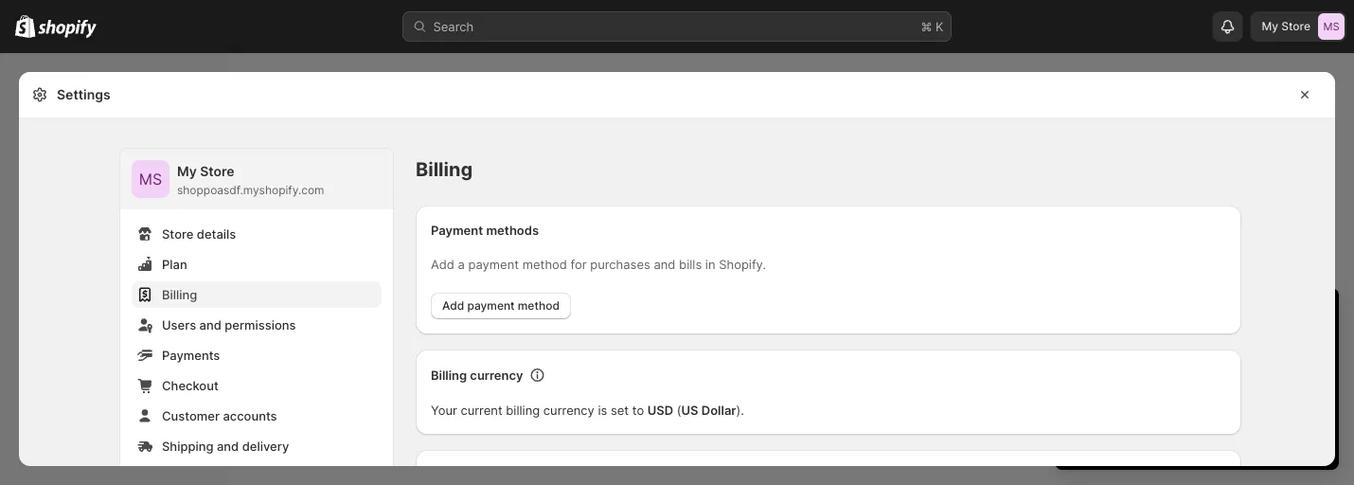 Task type: describe. For each thing, give the bounding box(es) containing it.
).
[[737, 403, 745, 417]]

3 days left in your trial element
[[1056, 337, 1340, 470]]

your inside dropdown button
[[1195, 305, 1235, 328]]

billing
[[506, 403, 540, 417]]

⌘ k
[[921, 19, 944, 34]]

details
[[197, 226, 236, 241]]

shipping
[[162, 439, 214, 453]]

store details link
[[132, 221, 382, 247]]

2 vertical spatial billing
[[431, 368, 467, 382]]

0 vertical spatial to
[[1117, 339, 1129, 354]]

for inside switch to a paid plan and get: first 3 months for $1/month to customize your online store and add bonus features
[[1174, 358, 1190, 373]]

shoppoasdf.myshopify.com
[[177, 183, 325, 197]]

a inside settings dialog
[[458, 257, 465, 271]]

dollar
[[702, 403, 737, 417]]

billing currency
[[431, 368, 523, 382]]

a inside switch to a paid plan and get: first 3 months for $1/month to customize your online store and add bonus features
[[1133, 339, 1139, 354]]

checkout link
[[132, 372, 382, 399]]

payments
[[162, 348, 220, 362]]

0 vertical spatial method
[[523, 257, 567, 271]]

delivery
[[242, 439, 289, 453]]

2 vertical spatial store
[[162, 226, 194, 241]]

left
[[1140, 305, 1169, 328]]

and left bills
[[654, 257, 676, 271]]

my store
[[1263, 19, 1311, 33]]

(
[[677, 403, 682, 417]]

get:
[[1225, 339, 1247, 354]]

to inside settings dialog
[[633, 403, 644, 417]]

shopify image
[[38, 19, 97, 38]]

1 horizontal spatial plan
[[1213, 431, 1236, 444]]

billing inside shop settings menu element
[[162, 287, 197, 302]]

⌘
[[921, 19, 933, 34]]

and right the users
[[200, 317, 222, 332]]

switch to a paid plan and get: first 3 months for $1/month to customize your online store and add bonus features
[[1074, 339, 1316, 411]]

my for my store
[[1263, 19, 1279, 33]]

3 days left in your trial button
[[1056, 288, 1340, 328]]

3 inside dropdown button
[[1074, 305, 1087, 328]]

add for add payment method
[[442, 299, 465, 313]]

your current billing currency is set to usd ( us dollar ).
[[431, 403, 745, 417]]

months
[[1127, 358, 1171, 373]]

add for add a payment method for purchases and bills in shopify.
[[431, 257, 455, 271]]

billing link
[[132, 281, 382, 308]]

2 vertical spatial your
[[1185, 431, 1210, 444]]

checkout
[[162, 378, 219, 393]]

usd
[[648, 403, 674, 417]]

1 horizontal spatial my store image
[[1319, 13, 1345, 40]]

is
[[598, 403, 608, 417]]

us
[[682, 403, 699, 417]]

payment
[[431, 223, 483, 237]]

payment inside button
[[468, 299, 515, 313]]

current
[[461, 403, 503, 417]]

plan link
[[132, 251, 382, 278]]

online
[[1090, 396, 1124, 411]]

switch
[[1074, 339, 1114, 354]]

ms button
[[132, 160, 170, 198]]



Task type: locate. For each thing, give the bounding box(es) containing it.
shopify image
[[15, 15, 35, 38]]

store for my store shoppoasdf.myshopify.com
[[200, 163, 235, 180]]

add
[[431, 257, 455, 271], [442, 299, 465, 313]]

a
[[458, 257, 465, 271], [1133, 339, 1139, 354]]

1 vertical spatial plan
[[1213, 431, 1236, 444]]

1 horizontal spatial to
[[1117, 339, 1129, 354]]

0 horizontal spatial a
[[458, 257, 465, 271]]

0 vertical spatial a
[[458, 257, 465, 271]]

0 vertical spatial my
[[1263, 19, 1279, 33]]

store for my store
[[1282, 19, 1311, 33]]

0 horizontal spatial 3
[[1074, 305, 1087, 328]]

in right bills
[[706, 257, 716, 271]]

$1/month
[[1194, 358, 1249, 373]]

shipping and delivery link
[[132, 433, 382, 460]]

payments link
[[132, 342, 382, 369]]

1 horizontal spatial in
[[1174, 305, 1190, 328]]

add up billing currency
[[442, 299, 465, 313]]

1 horizontal spatial 3
[[1116, 358, 1124, 373]]

and up $1/month
[[1199, 339, 1221, 354]]

plan down bonus
[[1213, 431, 1236, 444]]

1 vertical spatial add
[[442, 299, 465, 313]]

0 vertical spatial 3
[[1074, 305, 1087, 328]]

plan
[[162, 257, 187, 271]]

pick your plan
[[1160, 431, 1236, 444]]

your inside switch to a paid plan and get: first 3 months for $1/month to customize your online store and add bonus features
[[1290, 377, 1316, 392]]

billing up the users
[[162, 287, 197, 302]]

add
[[1186, 396, 1209, 411]]

add a payment method for purchases and bills in shopify.
[[431, 257, 767, 271]]

pick
[[1160, 431, 1182, 444]]

currency up current
[[470, 368, 523, 382]]

search
[[433, 19, 474, 34]]

my store image up "store details"
[[132, 160, 170, 198]]

payment
[[469, 257, 519, 271], [468, 299, 515, 313]]

method
[[523, 257, 567, 271], [518, 299, 560, 313]]

3 days left in your trial
[[1074, 305, 1274, 328]]

store inside my store shoppoasdf.myshopify.com
[[200, 163, 235, 180]]

2 vertical spatial to
[[633, 403, 644, 417]]

my store image inside shop settings menu element
[[132, 160, 170, 198]]

1 vertical spatial currency
[[544, 403, 595, 417]]

1 vertical spatial my store image
[[132, 160, 170, 198]]

1 vertical spatial a
[[1133, 339, 1139, 354]]

store details
[[162, 226, 236, 241]]

1 vertical spatial for
[[1174, 358, 1190, 373]]

0 horizontal spatial my store image
[[132, 160, 170, 198]]

and
[[654, 257, 676, 271], [200, 317, 222, 332], [1199, 339, 1221, 354], [1161, 396, 1183, 411], [217, 439, 239, 453]]

a left 'paid'
[[1133, 339, 1139, 354]]

bills
[[679, 257, 702, 271]]

a down payment
[[458, 257, 465, 271]]

subscriptions
[[431, 467, 514, 482]]

0 horizontal spatial store
[[162, 226, 194, 241]]

0 horizontal spatial to
[[633, 403, 644, 417]]

for right the months
[[1174, 358, 1190, 373]]

customize
[[1227, 377, 1286, 392]]

your up get:
[[1195, 305, 1235, 328]]

in right left
[[1174, 305, 1190, 328]]

settings dialog
[[19, 72, 1336, 485]]

paid
[[1143, 339, 1168, 354]]

customer
[[162, 408, 220, 423]]

0 vertical spatial for
[[571, 257, 587, 271]]

1 horizontal spatial store
[[200, 163, 235, 180]]

billing up your on the bottom of the page
[[431, 368, 467, 382]]

my store image right my store
[[1319, 13, 1345, 40]]

my store shoppoasdf.myshopify.com
[[177, 163, 325, 197]]

1 vertical spatial your
[[1290, 377, 1316, 392]]

0 vertical spatial in
[[706, 257, 716, 271]]

add payment method button
[[431, 293, 571, 319]]

0 vertical spatial my store image
[[1319, 13, 1345, 40]]

payment methods
[[431, 223, 539, 237]]

0 horizontal spatial plan
[[1171, 339, 1196, 354]]

your
[[431, 403, 457, 417]]

days
[[1092, 305, 1134, 328]]

in inside dialog
[[706, 257, 716, 271]]

1 vertical spatial in
[[1174, 305, 1190, 328]]

customer accounts link
[[132, 403, 382, 429]]

1 vertical spatial to
[[1212, 377, 1223, 392]]

users
[[162, 317, 196, 332]]

accounts
[[223, 408, 277, 423]]

my for my store shoppoasdf.myshopify.com
[[177, 163, 197, 180]]

set
[[611, 403, 629, 417]]

2 horizontal spatial to
[[1212, 377, 1223, 392]]

0 horizontal spatial my
[[177, 163, 197, 180]]

for inside settings dialog
[[571, 257, 587, 271]]

1 vertical spatial 3
[[1116, 358, 1124, 373]]

currency left is
[[544, 403, 595, 417]]

to down $1/month
[[1212, 377, 1223, 392]]

store
[[1282, 19, 1311, 33], [200, 163, 235, 180], [162, 226, 194, 241]]

1 vertical spatial method
[[518, 299, 560, 313]]

permissions
[[225, 317, 296, 332]]

3 right first in the bottom of the page
[[1116, 358, 1124, 373]]

in
[[706, 257, 716, 271], [1174, 305, 1190, 328]]

3 left days
[[1074, 305, 1087, 328]]

shop settings menu element
[[120, 149, 393, 485]]

pick your plan link
[[1074, 424, 1321, 451]]

1 vertical spatial my
[[177, 163, 197, 180]]

payment down the payment methods
[[469, 257, 519, 271]]

purchases
[[591, 257, 651, 271]]

0 vertical spatial add
[[431, 257, 455, 271]]

trial
[[1240, 305, 1274, 328]]

customer accounts
[[162, 408, 277, 423]]

to right switch
[[1117, 339, 1129, 354]]

method down add a payment method for purchases and bills in shopify.
[[518, 299, 560, 313]]

dialog
[[1344, 72, 1355, 485]]

3 inside switch to a paid plan and get: first 3 months for $1/month to customize your online store and add bonus features
[[1116, 358, 1124, 373]]

2 horizontal spatial store
[[1282, 19, 1311, 33]]

0 horizontal spatial currency
[[470, 368, 523, 382]]

bonus
[[1212, 396, 1248, 411]]

0 horizontal spatial for
[[571, 257, 587, 271]]

shipping and delivery
[[162, 439, 289, 453]]

for left purchases
[[571, 257, 587, 271]]

method down 'methods'
[[523, 257, 567, 271]]

to
[[1117, 339, 1129, 354], [1212, 377, 1223, 392], [633, 403, 644, 417]]

0 horizontal spatial in
[[706, 257, 716, 271]]

methods
[[486, 223, 539, 237]]

for
[[571, 257, 587, 271], [1174, 358, 1190, 373]]

method inside add payment method button
[[518, 299, 560, 313]]

billing up payment
[[416, 158, 473, 181]]

0 vertical spatial store
[[1282, 19, 1311, 33]]

0 vertical spatial currency
[[470, 368, 523, 382]]

store
[[1128, 396, 1158, 411]]

plan inside switch to a paid plan and get: first 3 months for $1/month to customize your online store and add bonus features
[[1171, 339, 1196, 354]]

1 horizontal spatial for
[[1174, 358, 1190, 373]]

shopify.
[[719, 257, 767, 271]]

users and permissions link
[[132, 312, 382, 338]]

currency
[[470, 368, 523, 382], [544, 403, 595, 417]]

1 horizontal spatial a
[[1133, 339, 1139, 354]]

plan right 'paid'
[[1171, 339, 1196, 354]]

in inside dropdown button
[[1174, 305, 1190, 328]]

3
[[1074, 305, 1087, 328], [1116, 358, 1124, 373]]

add payment method
[[442, 299, 560, 313]]

my inside my store shoppoasdf.myshopify.com
[[177, 163, 197, 180]]

your
[[1195, 305, 1235, 328], [1290, 377, 1316, 392], [1185, 431, 1210, 444]]

your right pick
[[1185, 431, 1210, 444]]

1 vertical spatial billing
[[162, 287, 197, 302]]

your up features
[[1290, 377, 1316, 392]]

settings
[[57, 87, 111, 103]]

0 vertical spatial your
[[1195, 305, 1235, 328]]

billing
[[416, 158, 473, 181], [162, 287, 197, 302], [431, 368, 467, 382]]

features
[[1251, 396, 1299, 411]]

1 horizontal spatial currency
[[544, 403, 595, 417]]

0 vertical spatial billing
[[416, 158, 473, 181]]

users and permissions
[[162, 317, 296, 332]]

my store image
[[1319, 13, 1345, 40], [132, 160, 170, 198]]

and down customer accounts
[[217, 439, 239, 453]]

add down payment
[[431, 257, 455, 271]]

1 vertical spatial store
[[200, 163, 235, 180]]

plan
[[1171, 339, 1196, 354], [1213, 431, 1236, 444]]

my
[[1263, 19, 1279, 33], [177, 163, 197, 180]]

0 vertical spatial payment
[[469, 257, 519, 271]]

add inside button
[[442, 299, 465, 313]]

payment up billing currency
[[468, 299, 515, 313]]

to right set
[[633, 403, 644, 417]]

0 vertical spatial plan
[[1171, 339, 1196, 354]]

1 vertical spatial payment
[[468, 299, 515, 313]]

and left the add
[[1161, 396, 1183, 411]]

1 horizontal spatial my
[[1263, 19, 1279, 33]]

first
[[1090, 358, 1112, 373]]

k
[[936, 19, 944, 34]]



Task type: vqa. For each thing, say whether or not it's contained in the screenshot.
newsletters, inside the Seguno: Email Marketing Email marketing newsletters, automations, templates & restock Set up app
no



